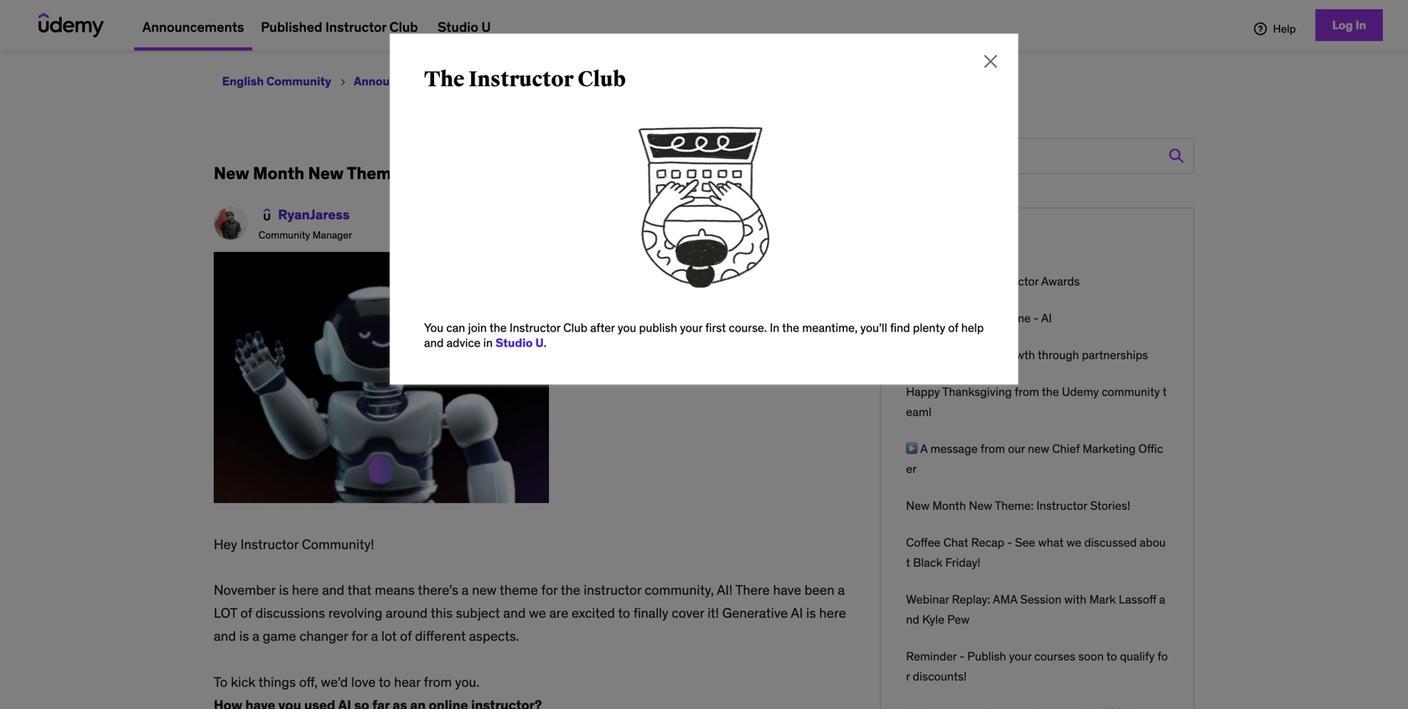 Task type: describe. For each thing, give the bounding box(es) containing it.
in inside 'you can join the instructor club after you publish your first course. in the meantime, you'll find plenty of help and advice in'
[[770, 321, 779, 336]]

ryanjaress link
[[278, 206, 350, 223]]

webinar replay: ama session with mark lassoff a nd kyle pew link
[[906, 593, 1165, 628]]

course.
[[729, 321, 767, 336]]

community news
[[468, 74, 566, 89]]

webinar
[[906, 593, 949, 608]]

that
[[347, 582, 372, 599]]

end of the year instructor awards link
[[906, 274, 1080, 289]]

message
[[930, 442, 978, 457]]

help link
[[1252, 22, 1296, 36]]

a inside webinar replay: ama session with mark lassoff a nd kyle pew
[[1159, 593, 1165, 608]]

thanksgiving
[[942, 385, 1012, 400]]

and down theme
[[503, 605, 526, 622]]

to for to kick things off, we'd love to hear from you.
[[379, 674, 391, 691]]

instructor right published
[[325, 18, 386, 36]]

spotlight: driving growth through partnerships
[[906, 348, 1148, 363]]

reminder - publish your courses soon to qualify fo r discounts!
[[906, 650, 1168, 685]]

ryanjaress image
[[214, 207, 247, 241]]

game
[[263, 628, 296, 645]]

discussions
[[255, 605, 325, 622]]

you
[[424, 321, 443, 336]]

replay:
[[952, 593, 990, 608]]

stories!
[[1090, 499, 1130, 514]]

growth
[[998, 348, 1035, 363]]

changer
[[299, 628, 348, 645]]

published
[[261, 18, 322, 36]]

kick
[[231, 674, 255, 691]]

▶️
[[906, 442, 918, 457]]

join
[[468, 321, 487, 336]]

list containing end of the year instructor awards
[[906, 263, 1168, 710]]

hear
[[394, 674, 420, 691]]

there
[[735, 582, 770, 599]]

1 horizontal spatial for
[[541, 582, 558, 599]]

happy thanksgiving from the udemy community t eam!
[[906, 385, 1167, 420]]

around
[[386, 605, 428, 622]]

‎12-01-2023
[[751, 209, 804, 222]]

r
[[906, 670, 910, 685]]

the right join
[[489, 321, 507, 336]]

0 horizontal spatial is
[[239, 628, 249, 645]]

happy thanksgiving from the udemy community t eam! link
[[906, 385, 1167, 420]]

0 horizontal spatial here
[[292, 582, 319, 599]]

community manager image
[[258, 207, 275, 224]]

0 vertical spatial announcements link
[[134, 5, 252, 51]]

happy
[[906, 385, 940, 400]]

new month new theme: instructor stories! link
[[906, 499, 1130, 514]]

hey
[[214, 536, 237, 553]]

0 horizontal spatial from
[[424, 674, 452, 691]]

1 horizontal spatial theme
[[677, 74, 713, 89]]

the
[[424, 67, 465, 93]]

month for new month new theme: instructor stories! link
[[932, 499, 966, 514]]

the inside happy thanksgiving from the udemy community t eam!
[[1042, 385, 1059, 400]]

pew
[[947, 613, 970, 628]]

1 vertical spatial new month new theme - ai link
[[906, 311, 1052, 326]]

1 horizontal spatial here
[[819, 605, 846, 622]]

nd
[[906, 613, 919, 628]]

1 vertical spatial announcements link
[[349, 74, 445, 89]]

and inside 'you can join the instructor club after you publish your first course. in the meantime, you'll find plenty of help and advice in'
[[424, 336, 444, 351]]

the inside november is here and that means there's a new theme for the instructor community, ai! there have been a lot of discussions revolving around this subject and we are excited to finally cover it! generative ai is here and is a game changer for a lot of different aspects.
[[561, 582, 580, 599]]

means
[[375, 582, 415, 599]]

we inside the coffee chat recap - see what we discussed abou t black friday!
[[1066, 536, 1081, 551]]

community for community news
[[468, 74, 532, 89]]

discussed
[[1084, 536, 1137, 551]]

been
[[804, 582, 835, 599]]

to inside november is here and that means there's a new theme for the instructor community, ai! there have been a lot of discussions revolving around this subject and we are excited to finally cover it! generative ai is here and is a game changer for a lot of different aspects.
[[618, 605, 630, 622]]

new month new theme: instructor stories!
[[906, 499, 1130, 514]]

lot
[[214, 605, 237, 622]]

ama
[[993, 593, 1017, 608]]

and left that
[[322, 582, 344, 599]]

you.
[[455, 674, 479, 691]]

publish
[[639, 321, 677, 336]]

community!
[[302, 536, 374, 553]]

coffee chat recap - see what we discussed abou t black friday! link
[[906, 536, 1166, 571]]

announcements for the topmost announcements link
[[142, 18, 244, 36]]

coffee chat recap - see what we discussed abou t black friday!
[[906, 536, 1166, 571]]

1 horizontal spatial is
[[279, 582, 289, 599]]

- inside reminder - publish your courses soon to qualify fo r discounts!
[[960, 650, 965, 665]]

t inside the coffee chat recap - see what we discussed abou t black friday!
[[906, 556, 910, 571]]

udemy
[[1062, 385, 1099, 400]]

end
[[906, 274, 927, 289]]

a right been
[[838, 582, 845, 599]]

.
[[544, 336, 546, 351]]

u for studio u .
[[535, 336, 544, 351]]

advice
[[446, 336, 480, 351]]

eam!
[[906, 405, 932, 420]]

end of the year instructor awards
[[906, 274, 1080, 289]]

after
[[590, 321, 615, 336]]

club inside 'you can join the instructor club after you publish your first course. in the meantime, you'll find plenty of help and advice in'
[[563, 321, 587, 336]]

0 vertical spatial new month new theme - ai link
[[584, 74, 743, 89]]

to
[[214, 674, 228, 691]]

log in link
[[1315, 9, 1383, 41]]

coffee
[[906, 536, 941, 551]]

2 horizontal spatial new month new theme - ai
[[906, 311, 1052, 326]]

we inside november is here and that means there's a new theme for the instructor community, ai! there have been a lot of discussions revolving around this subject and we are excited to finally cover it! generative ai is here and is a game changer for a lot of different aspects.
[[529, 605, 546, 622]]

discounts!
[[913, 670, 967, 685]]

soon
[[1078, 650, 1104, 665]]

the left "meantime,"
[[782, 321, 799, 336]]

publish
[[967, 650, 1006, 665]]

club for published instructor club
[[389, 18, 418, 36]]

can
[[446, 321, 465, 336]]

instructor inside 'you can join the instructor club after you publish your first course. in the meantime, you'll find plenty of help and advice in'
[[510, 321, 560, 336]]

you
[[618, 321, 636, 336]]

log in
[[1332, 18, 1366, 33]]

you can join the instructor club after you publish your first course. in the meantime, you'll find plenty of help and advice in
[[424, 321, 984, 351]]

- inside the coffee chat recap - see what we discussed abou t black friday!
[[1007, 536, 1012, 551]]

new inside november is here and that means there's a new theme for the instructor community, ai! there have been a lot of discussions revolving around this subject and we are excited to finally cover it! generative ai is here and is a game changer for a lot of different aspects.
[[472, 582, 497, 599]]

▶️ a message from our new chief marketing offic er link
[[906, 442, 1163, 477]]

community down published
[[266, 74, 331, 89]]

plenty
[[913, 321, 945, 336]]

1 vertical spatial studio u link
[[496, 336, 544, 351]]

log
[[1332, 18, 1353, 33]]

announcements for the bottom announcements link
[[354, 74, 445, 89]]

it!
[[707, 605, 719, 622]]

see
[[1015, 536, 1035, 551]]

1 horizontal spatial in
[[1356, 18, 1366, 33]]

excited
[[572, 605, 615, 622]]

a
[[920, 442, 928, 457]]

have
[[773, 582, 801, 599]]

Search text field
[[880, 138, 1194, 174]]

a left game
[[252, 628, 259, 645]]

courses
[[1034, 650, 1075, 665]]

reminder
[[906, 650, 957, 665]]

november
[[214, 582, 276, 599]]

instructor right hey
[[240, 536, 299, 553]]

help
[[1273, 22, 1296, 36]]

studio u .
[[496, 336, 546, 351]]

chat
[[943, 536, 968, 551]]



Task type: vqa. For each thing, say whether or not it's contained in the screenshot.
top Introductions link
no



Task type: locate. For each thing, give the bounding box(es) containing it.
1 vertical spatial theme
[[347, 163, 401, 184]]

november is here and that means there's a new theme for the instructor community, ai! there have been a lot of discussions revolving around this subject and we are excited to finally cover it! generative ai is here and is a game changer for a lot of different aspects.
[[214, 582, 846, 645]]

2 vertical spatial to
[[379, 674, 391, 691]]

a left lot
[[371, 628, 378, 645]]

0 horizontal spatial studio
[[438, 18, 478, 36]]

1 vertical spatial announcements
[[354, 74, 445, 89]]

1 vertical spatial list
[[906, 263, 1168, 710]]

1 vertical spatial we
[[529, 605, 546, 622]]

and
[[424, 336, 444, 351], [322, 582, 344, 599], [503, 605, 526, 622], [214, 628, 236, 645]]

1 horizontal spatial new month new theme - ai link
[[906, 311, 1052, 326]]

awards
[[1041, 274, 1080, 289]]

in right log
[[1356, 18, 1366, 33]]

aspects.
[[469, 628, 519, 645]]

cover
[[672, 605, 704, 622]]

t left black
[[906, 556, 910, 571]]

with
[[1064, 593, 1087, 608]]

studio u link right 'in'
[[496, 336, 544, 351]]

find
[[890, 321, 910, 336]]

0 horizontal spatial announcements
[[142, 18, 244, 36]]

2 horizontal spatial theme
[[995, 311, 1031, 326]]

studio u
[[438, 18, 491, 36]]

u
[[481, 18, 491, 36], [535, 336, 544, 351]]

from inside ▶️ a message from our new chief marketing offic er
[[981, 442, 1005, 457]]

0 vertical spatial new month new theme - ai
[[588, 74, 734, 89]]

0 horizontal spatial new
[[472, 582, 497, 599]]

month right news
[[615, 74, 648, 89]]

in
[[1356, 18, 1366, 33], [770, 321, 779, 336]]

fo
[[1157, 650, 1168, 665]]

1 vertical spatial from
[[981, 442, 1005, 457]]

1 vertical spatial club
[[578, 67, 626, 93]]

your right 'publish' on the bottom
[[1009, 650, 1032, 665]]

and down lot
[[214, 628, 236, 645]]

studio up the
[[438, 18, 478, 36]]

t
[[1163, 385, 1167, 400], [906, 556, 910, 571]]

reminder - publish your courses soon to qualify fo r discounts! link
[[906, 650, 1168, 685]]

we left are
[[529, 605, 546, 622]]

1 vertical spatial t
[[906, 556, 910, 571]]

month up community manager image
[[253, 163, 304, 184]]

announcements link up the english
[[134, 5, 252, 51]]

community manager
[[258, 229, 352, 242]]

0 vertical spatial to
[[618, 605, 630, 622]]

u for studio u
[[481, 18, 491, 36]]

announcements link down published instructor club link
[[349, 74, 445, 89]]

english community
[[222, 74, 331, 89]]

list
[[214, 59, 1203, 104], [906, 263, 1168, 710]]

subject
[[456, 605, 500, 622]]

2 horizontal spatial to
[[1106, 650, 1117, 665]]

t inside happy thanksgiving from the udemy community t eam!
[[1163, 385, 1167, 400]]

a right lassoff
[[1159, 593, 1165, 608]]

things
[[258, 674, 296, 691]]

t right community
[[1163, 385, 1167, 400]]

webinar replay: ama session with mark lassoff a nd kyle pew
[[906, 593, 1165, 628]]

lassoff
[[1119, 593, 1156, 608]]

month for top the new month new theme - ai link
[[615, 74, 648, 89]]

ai inside november is here and that means there's a new theme for the instructor community, ai! there have been a lot of discussions revolving around this subject and we are excited to finally cover it! generative ai is here and is a game changer for a lot of different aspects.
[[791, 605, 803, 622]]

is
[[279, 582, 289, 599], [806, 605, 816, 622], [239, 628, 249, 645]]

studio for studio u .
[[496, 336, 533, 351]]

from inside happy thanksgiving from the udemy community t eam!
[[1015, 385, 1039, 400]]

2 vertical spatial from
[[424, 674, 452, 691]]

your inside reminder - publish your courses soon to qualify fo r discounts!
[[1009, 650, 1032, 665]]

marketing
[[1083, 442, 1136, 457]]

revolving
[[328, 605, 382, 622]]

0 vertical spatial studio u link
[[429, 5, 499, 51]]

published instructor club
[[261, 18, 418, 36]]

0 vertical spatial from
[[1015, 385, 1039, 400]]

club inside published instructor club link
[[389, 18, 418, 36]]

u up community news link
[[481, 18, 491, 36]]

you'll
[[860, 321, 887, 336]]

0 vertical spatial u
[[481, 18, 491, 36]]

▶️ a message from our new chief marketing offic er
[[906, 442, 1163, 477]]

0 vertical spatial announcements
[[142, 18, 244, 36]]

for up are
[[541, 582, 558, 599]]

to
[[618, 605, 630, 622], [1106, 650, 1117, 665], [379, 674, 391, 691]]

our
[[1008, 442, 1025, 457]]

1 horizontal spatial announcements link
[[349, 74, 445, 89]]

ryanjaress
[[278, 206, 350, 223]]

1 vertical spatial for
[[351, 628, 368, 645]]

1 horizontal spatial t
[[1163, 385, 1167, 400]]

0 horizontal spatial theme
[[347, 163, 401, 184]]

0 vertical spatial new
[[1028, 442, 1049, 457]]

from left you.
[[424, 674, 452, 691]]

friday!
[[945, 556, 980, 571]]

0 horizontal spatial announcements link
[[134, 5, 252, 51]]

1 horizontal spatial to
[[618, 605, 630, 622]]

instructor right year
[[988, 274, 1039, 289]]

your inside 'you can join the instructor club after you publish your first course. in the meantime, you'll find plenty of help and advice in'
[[680, 321, 702, 336]]

1 horizontal spatial u
[[535, 336, 544, 351]]

manager
[[313, 229, 352, 242]]

2 horizontal spatial from
[[1015, 385, 1039, 400]]

what
[[1038, 536, 1064, 551]]

month up "chat"
[[932, 499, 966, 514]]

a up subject in the left bottom of the page
[[462, 582, 469, 599]]

0 horizontal spatial new month new theme - ai link
[[584, 74, 743, 89]]

1 horizontal spatial announcements
[[354, 74, 445, 89]]

announcements down published instructor club link
[[354, 74, 445, 89]]

lot
[[381, 628, 397, 645]]

1 vertical spatial your
[[1009, 650, 1032, 665]]

help
[[961, 321, 984, 336]]

2 vertical spatial theme
[[995, 311, 1031, 326]]

different
[[415, 628, 466, 645]]

instructor right 'in'
[[510, 321, 560, 336]]

from down spotlight: driving growth through partnerships link
[[1015, 385, 1039, 400]]

announcements up the english
[[142, 18, 244, 36]]

instructor right the
[[469, 67, 574, 93]]

the up are
[[561, 582, 580, 599]]

instructor up what
[[1036, 499, 1087, 514]]

1 horizontal spatial your
[[1009, 650, 1032, 665]]

meantime,
[[802, 321, 858, 336]]

here up discussions in the left of the page
[[292, 582, 319, 599]]

through
[[1038, 348, 1079, 363]]

0 horizontal spatial u
[[481, 18, 491, 36]]

the left year
[[942, 274, 960, 289]]

club
[[389, 18, 418, 36], [578, 67, 626, 93], [563, 321, 587, 336]]

1 vertical spatial in
[[770, 321, 779, 336]]

here
[[292, 582, 319, 599], [819, 605, 846, 622]]

for down revolving
[[351, 628, 368, 645]]

in right course.
[[770, 321, 779, 336]]

is left game
[[239, 628, 249, 645]]

01-
[[765, 209, 780, 222]]

qualify
[[1120, 650, 1155, 665]]

studio for studio u
[[438, 18, 478, 36]]

1 horizontal spatial we
[[1066, 536, 1081, 551]]

club right news
[[578, 67, 626, 93]]

is down been
[[806, 605, 816, 622]]

community
[[266, 74, 331, 89], [468, 74, 532, 89], [258, 229, 310, 242]]

0 horizontal spatial new month new theme - ai
[[214, 163, 432, 184]]

the
[[942, 274, 960, 289], [489, 321, 507, 336], [782, 321, 799, 336], [1042, 385, 1059, 400], [561, 582, 580, 599]]

0 horizontal spatial for
[[351, 628, 368, 645]]

month for the bottommost the new month new theme - ai link
[[932, 311, 966, 326]]

1 vertical spatial studio
[[496, 336, 533, 351]]

for
[[541, 582, 558, 599], [351, 628, 368, 645]]

we right what
[[1066, 536, 1081, 551]]

your
[[680, 321, 702, 336], [1009, 650, 1032, 665]]

1 horizontal spatial studio
[[496, 336, 533, 351]]

spotlight: driving growth through partnerships link
[[906, 348, 1148, 363]]

studio u link up the
[[429, 5, 499, 51]]

0 vertical spatial t
[[1163, 385, 1167, 400]]

new right our at right bottom
[[1028, 442, 1049, 457]]

0 vertical spatial list
[[214, 59, 1203, 104]]

new
[[588, 74, 612, 89], [651, 74, 675, 89], [214, 163, 249, 184], [308, 163, 344, 184], [906, 311, 930, 326], [969, 311, 992, 326], [906, 499, 930, 514], [969, 499, 992, 514]]

offic
[[1138, 442, 1163, 457]]

chief
[[1052, 442, 1080, 457]]

community
[[1102, 385, 1160, 400]]

love
[[351, 674, 376, 691]]

new inside ▶️ a message from our new chief marketing offic er
[[1028, 442, 1049, 457]]

to right soon
[[1106, 650, 1117, 665]]

from
[[1015, 385, 1039, 400], [981, 442, 1005, 457], [424, 674, 452, 691]]

off,
[[299, 674, 318, 691]]

u right 'in'
[[535, 336, 544, 351]]

‎12-
[[751, 209, 765, 222]]

here down been
[[819, 605, 846, 622]]

0 vertical spatial in
[[1356, 18, 1366, 33]]

2 vertical spatial new month new theme - ai
[[906, 311, 1052, 326]]

to kick things off, we'd love to hear from you.
[[214, 674, 479, 691]]

driving
[[960, 348, 996, 363]]

and left the can
[[424, 336, 444, 351]]

new up subject in the left bottom of the page
[[472, 582, 497, 599]]

community for community manager
[[258, 229, 310, 242]]

of inside 'you can join the instructor club after you publish your first course. in the meantime, you'll find plenty of help and advice in'
[[948, 321, 958, 336]]

0 vertical spatial for
[[541, 582, 558, 599]]

1 vertical spatial new
[[472, 582, 497, 599]]

1 horizontal spatial from
[[981, 442, 1005, 457]]

community left news
[[468, 74, 532, 89]]

is up discussions in the left of the page
[[279, 582, 289, 599]]

0 vertical spatial is
[[279, 582, 289, 599]]

2 vertical spatial is
[[239, 628, 249, 645]]

recap
[[971, 536, 1004, 551]]

1 vertical spatial to
[[1106, 650, 1117, 665]]

club for the instructor club
[[578, 67, 626, 93]]

kyle
[[922, 613, 944, 628]]

community down community manager image
[[258, 229, 310, 242]]

list containing english community
[[214, 59, 1203, 104]]

to right love
[[379, 674, 391, 691]]

community,
[[645, 582, 714, 599]]

from left our at right bottom
[[981, 442, 1005, 457]]

session
[[1020, 593, 1061, 608]]

a
[[462, 582, 469, 599], [838, 582, 845, 599], [1159, 593, 1165, 608], [252, 628, 259, 645], [371, 628, 378, 645]]

to down instructor
[[618, 605, 630, 622]]

english community link
[[214, 74, 331, 89]]

1 vertical spatial new month new theme - ai
[[214, 163, 432, 184]]

0 horizontal spatial to
[[379, 674, 391, 691]]

studio right 'in'
[[496, 336, 533, 351]]

this
[[431, 605, 453, 622]]

partnerships
[[1082, 348, 1148, 363]]

the left udemy
[[1042, 385, 1059, 400]]

1 horizontal spatial new month new theme - ai
[[588, 74, 734, 89]]

first
[[705, 321, 726, 336]]

ai
[[723, 74, 734, 89], [415, 163, 432, 184], [1041, 311, 1052, 326], [791, 605, 803, 622]]

1 vertical spatial here
[[819, 605, 846, 622]]

0 horizontal spatial we
[[529, 605, 546, 622]]

spotlight:
[[906, 348, 957, 363]]

2 vertical spatial club
[[563, 321, 587, 336]]

1 vertical spatial u
[[535, 336, 544, 351]]

published instructor club link
[[252, 5, 426, 51]]

to inside reminder - publish your courses soon to qualify fo r discounts!
[[1106, 650, 1117, 665]]

to for reminder - publish your courses soon to qualify fo r discounts!
[[1106, 650, 1117, 665]]

0 vertical spatial your
[[680, 321, 702, 336]]

0 vertical spatial we
[[1066, 536, 1081, 551]]

abou
[[1140, 536, 1166, 551]]

club left studio u
[[389, 18, 418, 36]]

1 vertical spatial is
[[806, 605, 816, 622]]

0 vertical spatial here
[[292, 582, 319, 599]]

0 horizontal spatial t
[[906, 556, 910, 571]]

year
[[962, 274, 985, 289]]

0 vertical spatial studio
[[438, 18, 478, 36]]

ai!
[[717, 582, 733, 599]]

0 vertical spatial theme
[[677, 74, 713, 89]]

month up spotlight:
[[932, 311, 966, 326]]

0 vertical spatial club
[[389, 18, 418, 36]]

0 horizontal spatial your
[[680, 321, 702, 336]]

-
[[716, 74, 721, 89], [405, 163, 412, 184], [1034, 311, 1039, 326], [1007, 536, 1012, 551], [960, 650, 965, 665]]

0 horizontal spatial in
[[770, 321, 779, 336]]

1 horizontal spatial new
[[1028, 442, 1049, 457]]

community news link
[[463, 74, 566, 89]]

club left after
[[563, 321, 587, 336]]

2 horizontal spatial is
[[806, 605, 816, 622]]

new
[[1028, 442, 1049, 457], [472, 582, 497, 599]]

your left first
[[680, 321, 702, 336]]



